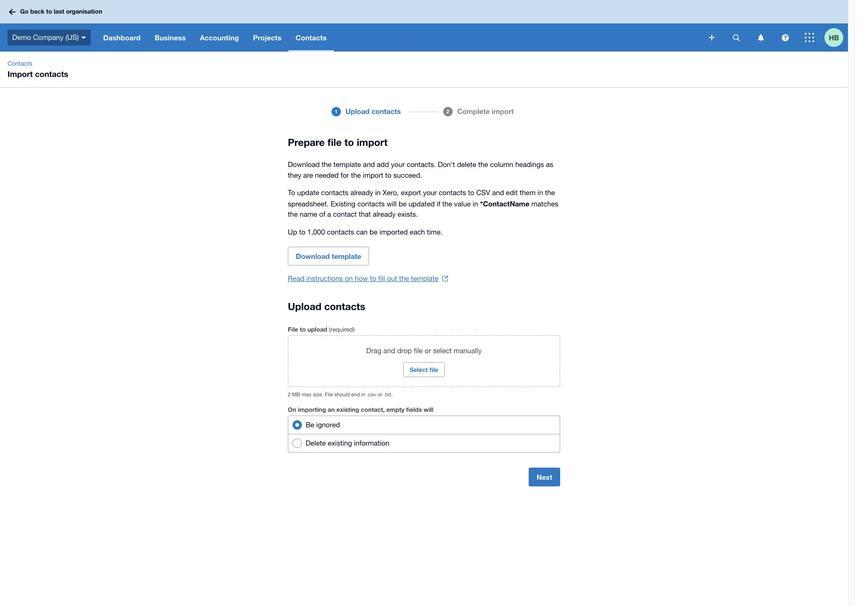 Task type: vqa. For each thing, say whether or not it's contained in the screenshot.
UPDATED
yes



Task type: describe. For each thing, give the bounding box(es) containing it.
import
[[8, 69, 33, 79]]

exists.
[[398, 210, 418, 218]]

mb
[[292, 392, 300, 398]]

and inside download the template and add your contacts. don't delete the column headings as they are needed for the import to succeed.
[[363, 161, 375, 169]]

file for prepare
[[328, 137, 342, 148]]

projects
[[253, 33, 282, 42]]

1
[[335, 108, 338, 114]]

in up matches
[[538, 189, 543, 197]]

file for select
[[430, 366, 439, 374]]

on
[[345, 275, 353, 283]]

for
[[341, 171, 349, 179]]

projects button
[[246, 23, 289, 52]]

contact,
[[361, 406, 385, 414]]

1 horizontal spatial file
[[325, 392, 333, 398]]

to right up
[[299, 228, 305, 236]]

0 vertical spatial file
[[288, 326, 298, 334]]

.csv
[[367, 392, 376, 398]]

imported
[[380, 228, 408, 236]]

be ignored
[[306, 421, 340, 429]]

an
[[328, 406, 335, 414]]

and inside to update contacts already in xero, export your contacts to csv and edit them in the spreadsheet. existing contacts will be updated if the value in
[[492, 189, 504, 197]]

2 svg image from the left
[[782, 34, 789, 41]]

how
[[355, 275, 368, 283]]

1 horizontal spatial and
[[384, 347, 395, 355]]

on importing an existing contact, empty fields will
[[288, 406, 434, 414]]

download for download template
[[296, 252, 330, 261]]

accounting
[[200, 33, 239, 42]]

spreadsheet.
[[288, 200, 329, 208]]

(us)
[[65, 33, 79, 41]]

to left fill
[[370, 275, 376, 283]]

already inside to update contacts already in xero, export your contacts to csv and edit them in the spreadsheet. existing contacts will be updated if the value in
[[351, 189, 373, 197]]

demo
[[12, 33, 31, 41]]

select
[[410, 366, 428, 374]]

will inside to update contacts already in xero, export your contacts to csv and edit them in the spreadsheet. existing contacts will be updated if the value in
[[387, 200, 397, 208]]

up to 1,000 contacts can be imported each time.
[[288, 228, 443, 236]]

tab list containing upload contacts
[[152, 102, 697, 135]]

0 vertical spatial existing
[[337, 406, 359, 414]]

download template button
[[288, 247, 369, 266]]

svg image inside the go back to last organisation link
[[9, 9, 16, 15]]

2 for 2 mb max size. file should end in .csv or .txt.
[[288, 392, 291, 398]]

go
[[20, 8, 29, 15]]

upload
[[308, 326, 327, 334]]

.txt.
[[384, 392, 393, 398]]

0 horizontal spatial or
[[378, 392, 382, 398]]

to
[[288, 189, 295, 197]]

importing
[[298, 406, 326, 414]]

xero,
[[383, 189, 399, 197]]

on
[[288, 406, 296, 414]]

hb
[[829, 33, 839, 42]]

1 svg image from the left
[[733, 34, 740, 41]]

size.
[[313, 392, 324, 398]]

end
[[351, 392, 360, 398]]

*contactname
[[480, 199, 530, 208]]

instructions
[[307, 275, 343, 283]]

succeed.
[[394, 171, 422, 179]]

read
[[288, 275, 305, 283]]

max
[[302, 392, 312, 398]]

the right for
[[351, 171, 361, 179]]

export
[[401, 189, 421, 197]]

complete import
[[457, 107, 514, 116]]

to inside banner
[[46, 8, 52, 15]]

fields
[[406, 406, 422, 414]]

drop
[[397, 347, 412, 355]]

each
[[410, 228, 425, 236]]

add
[[377, 161, 389, 169]]

a
[[327, 210, 331, 218]]

empty
[[387, 406, 405, 414]]

organisation
[[66, 8, 102, 15]]

template inside download template button
[[332, 252, 361, 261]]

ignored
[[316, 421, 340, 429]]

0 vertical spatial or
[[425, 347, 431, 355]]

1,000
[[307, 228, 325, 236]]

headings
[[516, 161, 544, 169]]

accounting button
[[193, 23, 246, 52]]

(required)
[[329, 327, 355, 334]]

import inside download the template and add your contacts. don't delete the column headings as they are needed for the import to succeed.
[[363, 171, 383, 179]]

matches
[[532, 200, 559, 208]]

select file
[[410, 366, 439, 374]]

0 vertical spatial import
[[492, 107, 514, 116]]

select file button
[[404, 363, 445, 378]]

back
[[30, 8, 45, 15]]

existing inside group
[[328, 440, 352, 448]]

select
[[433, 347, 452, 355]]

next button
[[529, 468, 560, 487]]

company
[[33, 33, 64, 41]]

go back to last organisation
[[20, 8, 102, 15]]

download the template and add your contacts. don't delete the column headings as they are needed for the import to succeed.
[[288, 161, 554, 179]]

last
[[54, 8, 64, 15]]

the inside matches the name of a contact that already exists.
[[288, 210, 298, 218]]

svg image inside demo company (us) popup button
[[81, 37, 86, 39]]

dashboard link
[[96, 23, 148, 52]]

read instructions on how to fill out the template
[[288, 275, 439, 283]]

business
[[155, 33, 186, 42]]

contact
[[333, 210, 357, 218]]

read instructions on how to fill out the template link
[[288, 273, 448, 285]]

0 horizontal spatial upload
[[288, 301, 322, 313]]

edit
[[506, 189, 518, 197]]

contacts.
[[407, 161, 436, 169]]

drag and drop file or select manually
[[366, 347, 482, 355]]

your inside to update contacts already in xero, export your contacts to csv and edit them in the spreadsheet. existing contacts will be updated if the value in
[[423, 189, 437, 197]]



Task type: locate. For each thing, give the bounding box(es) containing it.
2 left complete at the right top
[[447, 108, 449, 114]]

existing down should
[[337, 406, 359, 414]]

will right fields
[[424, 406, 434, 414]]

0 vertical spatial download
[[288, 161, 320, 169]]

to
[[46, 8, 52, 15], [345, 137, 354, 148], [385, 171, 392, 179], [468, 189, 475, 197], [299, 228, 305, 236], [370, 275, 376, 283], [300, 326, 306, 334]]

contacts for contacts import contacts
[[8, 60, 32, 67]]

the up matches
[[545, 189, 555, 197]]

or
[[425, 347, 431, 355], [378, 392, 382, 398]]

go back to last organisation link
[[6, 3, 108, 20]]

1 vertical spatial contacts
[[8, 60, 32, 67]]

delete existing information
[[306, 440, 390, 448]]

1 vertical spatial upload contacts
[[288, 301, 365, 313]]

1 vertical spatial or
[[378, 392, 382, 398]]

download inside download the template and add your contacts. don't delete the column headings as they are needed for the import to succeed.
[[288, 161, 320, 169]]

they
[[288, 171, 301, 179]]

are
[[303, 171, 313, 179]]

contacts inside dropdown button
[[296, 33, 327, 42]]

in left xero,
[[375, 189, 381, 197]]

download inside button
[[296, 252, 330, 261]]

1 horizontal spatial your
[[423, 189, 437, 197]]

tab list
[[152, 102, 697, 135]]

2 vertical spatial import
[[363, 171, 383, 179]]

delete
[[457, 161, 477, 169]]

1 vertical spatial upload
[[288, 301, 322, 313]]

time.
[[427, 228, 443, 236]]

matches the name of a contact that already exists.
[[288, 200, 559, 218]]

to update contacts already in xero, export your contacts to csv and edit them in the spreadsheet. existing contacts will be updated if the value in
[[288, 189, 555, 208]]

2 vertical spatial template
[[411, 275, 439, 283]]

0 horizontal spatial file
[[288, 326, 298, 334]]

0 vertical spatial your
[[391, 161, 405, 169]]

the left name
[[288, 210, 298, 218]]

them
[[520, 189, 536, 197]]

contacts for contacts
[[296, 33, 327, 42]]

be right can
[[370, 228, 378, 236]]

2 vertical spatial and
[[384, 347, 395, 355]]

contacts inside "contacts import contacts"
[[35, 69, 68, 79]]

will
[[387, 200, 397, 208], [424, 406, 434, 414]]

import up add
[[357, 137, 388, 148]]

don't
[[438, 161, 455, 169]]

import down add
[[363, 171, 383, 179]]

dashboard
[[103, 33, 141, 42]]

download up are
[[288, 161, 320, 169]]

should
[[334, 392, 350, 398]]

0 vertical spatial template
[[334, 161, 361, 169]]

0 horizontal spatial 2
[[288, 392, 291, 398]]

1 vertical spatial import
[[357, 137, 388, 148]]

download template
[[296, 252, 361, 261]]

upload contacts
[[346, 107, 401, 116], [288, 301, 365, 313]]

template inside read instructions on how to fill out the template link
[[411, 275, 439, 283]]

in right end
[[362, 392, 366, 398]]

0 vertical spatial will
[[387, 200, 397, 208]]

0 vertical spatial contacts
[[296, 33, 327, 42]]

1 vertical spatial will
[[424, 406, 434, 414]]

1 vertical spatial your
[[423, 189, 437, 197]]

the right if on the right of the page
[[443, 200, 452, 208]]

2 horizontal spatial and
[[492, 189, 504, 197]]

csv
[[476, 189, 490, 197]]

0 horizontal spatial be
[[370, 228, 378, 236]]

existing down ignored
[[328, 440, 352, 448]]

0 horizontal spatial and
[[363, 161, 375, 169]]

navigation inside banner
[[96, 23, 703, 52]]

already right "that"
[[373, 210, 396, 218]]

contacts button
[[289, 23, 334, 52]]

existing
[[331, 200, 356, 208]]

1 horizontal spatial svg image
[[782, 34, 789, 41]]

of
[[319, 210, 325, 218]]

that
[[359, 210, 371, 218]]

banner
[[0, 0, 848, 52]]

0 horizontal spatial file
[[328, 137, 342, 148]]

the right out
[[399, 275, 409, 283]]

1 horizontal spatial will
[[424, 406, 434, 414]]

your inside download the template and add your contacts. don't delete the column headings as they are needed for the import to succeed.
[[391, 161, 405, 169]]

if
[[437, 200, 441, 208]]

the right delete
[[478, 161, 488, 169]]

and left "drop"
[[384, 347, 395, 355]]

demo company (us)
[[12, 33, 79, 41]]

file right "drop"
[[414, 347, 423, 355]]

to up for
[[345, 137, 354, 148]]

upload
[[346, 107, 370, 116], [288, 301, 322, 313]]

1 vertical spatial existing
[[328, 440, 352, 448]]

information
[[354, 440, 390, 448]]

upload up upload
[[288, 301, 322, 313]]

on importing an existing contact, empty fields will group
[[288, 416, 560, 453]]

hb button
[[825, 23, 848, 52]]

contacts right projects dropdown button
[[296, 33, 327, 42]]

1 horizontal spatial 2
[[447, 108, 449, 114]]

manually
[[454, 347, 482, 355]]

file right size. at bottom left
[[325, 392, 333, 398]]

1 vertical spatial 2
[[288, 392, 291, 398]]

1 vertical spatial be
[[370, 228, 378, 236]]

contacts import contacts
[[8, 60, 68, 79]]

file left upload
[[288, 326, 298, 334]]

1 horizontal spatial or
[[425, 347, 431, 355]]

to inside download the template and add your contacts. don't delete the column headings as they are needed for the import to succeed.
[[385, 171, 392, 179]]

contacts inside "contacts import contacts"
[[8, 60, 32, 67]]

contacts up import
[[8, 60, 32, 67]]

and
[[363, 161, 375, 169], [492, 189, 504, 197], [384, 347, 395, 355]]

svg image
[[733, 34, 740, 41], [782, 34, 789, 41]]

the up needed
[[322, 161, 332, 169]]

0 vertical spatial and
[[363, 161, 375, 169]]

delete
[[306, 440, 326, 448]]

navigation
[[96, 23, 703, 52]]

as
[[546, 161, 554, 169]]

your up succeed.
[[391, 161, 405, 169]]

be inside to update contacts already in xero, export your contacts to csv and edit them in the spreadsheet. existing contacts will be updated if the value in
[[399, 200, 407, 208]]

and left add
[[363, 161, 375, 169]]

updated
[[409, 200, 435, 208]]

template right out
[[411, 275, 439, 283]]

1 vertical spatial file
[[325, 392, 333, 398]]

0 horizontal spatial contacts
[[8, 60, 32, 67]]

update
[[297, 189, 319, 197]]

0 vertical spatial upload contacts
[[346, 107, 401, 116]]

1 horizontal spatial file
[[414, 347, 423, 355]]

to inside to update contacts already in xero, export your contacts to csv and edit them in the spreadsheet. existing contacts will be updated if the value in
[[468, 189, 475, 197]]

be up exists.
[[399, 200, 407, 208]]

upload contacts up file to upload (required)
[[288, 301, 365, 313]]

prepare file to import
[[288, 137, 388, 148]]

demo company (us) button
[[0, 23, 96, 52]]

to left upload
[[300, 326, 306, 334]]

tab panel
[[152, 121, 697, 135]]

1 vertical spatial already
[[373, 210, 396, 218]]

1 vertical spatial template
[[332, 252, 361, 261]]

template up on
[[332, 252, 361, 261]]

contacts link
[[4, 59, 36, 69]]

file right prepare
[[328, 137, 342, 148]]

file right "select"
[[430, 366, 439, 374]]

2 vertical spatial file
[[430, 366, 439, 374]]

1 vertical spatial and
[[492, 189, 504, 197]]

and up *contactname
[[492, 189, 504, 197]]

already
[[351, 189, 373, 197], [373, 210, 396, 218]]

template
[[334, 161, 361, 169], [332, 252, 361, 261], [411, 275, 439, 283]]

complete
[[457, 107, 490, 116]]

1 vertical spatial download
[[296, 252, 330, 261]]

value
[[454, 200, 471, 208]]

0 vertical spatial file
[[328, 137, 342, 148]]

banner containing hb
[[0, 0, 848, 52]]

be
[[306, 421, 314, 429]]

name
[[300, 210, 317, 218]]

0 horizontal spatial svg image
[[733, 34, 740, 41]]

column
[[490, 161, 514, 169]]

upload contacts right 1
[[346, 107, 401, 116]]

upload right 1
[[346, 107, 370, 116]]

0 vertical spatial upload
[[346, 107, 370, 116]]

0 horizontal spatial will
[[387, 200, 397, 208]]

already inside matches the name of a contact that already exists.
[[373, 210, 396, 218]]

1 horizontal spatial be
[[399, 200, 407, 208]]

download down 1,000 at the left top of page
[[296, 252, 330, 261]]

in right value
[[473, 200, 478, 208]]

to left csv
[[468, 189, 475, 197]]

navigation containing dashboard
[[96, 23, 703, 52]]

0 horizontal spatial your
[[391, 161, 405, 169]]

or left .txt.
[[378, 392, 382, 398]]

template inside download the template and add your contacts. don't delete the column headings as they are needed for the import to succeed.
[[334, 161, 361, 169]]

svg image
[[9, 9, 16, 15], [805, 33, 815, 42], [758, 34, 764, 41], [709, 35, 715, 40], [81, 37, 86, 39]]

template up for
[[334, 161, 361, 169]]

your up updated
[[423, 189, 437, 197]]

to left last
[[46, 8, 52, 15]]

to down add
[[385, 171, 392, 179]]

needed
[[315, 171, 339, 179]]

2 left mb at the left of the page
[[288, 392, 291, 398]]

up
[[288, 228, 297, 236]]

out
[[387, 275, 397, 283]]

1 horizontal spatial contacts
[[296, 33, 327, 42]]

next
[[537, 474, 552, 482]]

import right complete at the right top
[[492, 107, 514, 116]]

file inside button
[[430, 366, 439, 374]]

2 mb max size. file should end in .csv or .txt.
[[288, 392, 393, 398]]

2 for 2
[[447, 108, 449, 114]]

will down xero,
[[387, 200, 397, 208]]

already up existing
[[351, 189, 373, 197]]

business button
[[148, 23, 193, 52]]

0 vertical spatial be
[[399, 200, 407, 208]]

1 vertical spatial file
[[414, 347, 423, 355]]

2 horizontal spatial file
[[430, 366, 439, 374]]

import
[[492, 107, 514, 116], [357, 137, 388, 148], [363, 171, 383, 179]]

prepare
[[288, 137, 325, 148]]

file to upload (required)
[[288, 326, 355, 334]]

0 vertical spatial 2
[[447, 108, 449, 114]]

can
[[356, 228, 368, 236]]

or left select
[[425, 347, 431, 355]]

1 horizontal spatial upload
[[346, 107, 370, 116]]

0 vertical spatial already
[[351, 189, 373, 197]]

download for download the template and add your contacts. don't delete the column headings as they are needed for the import to succeed.
[[288, 161, 320, 169]]



